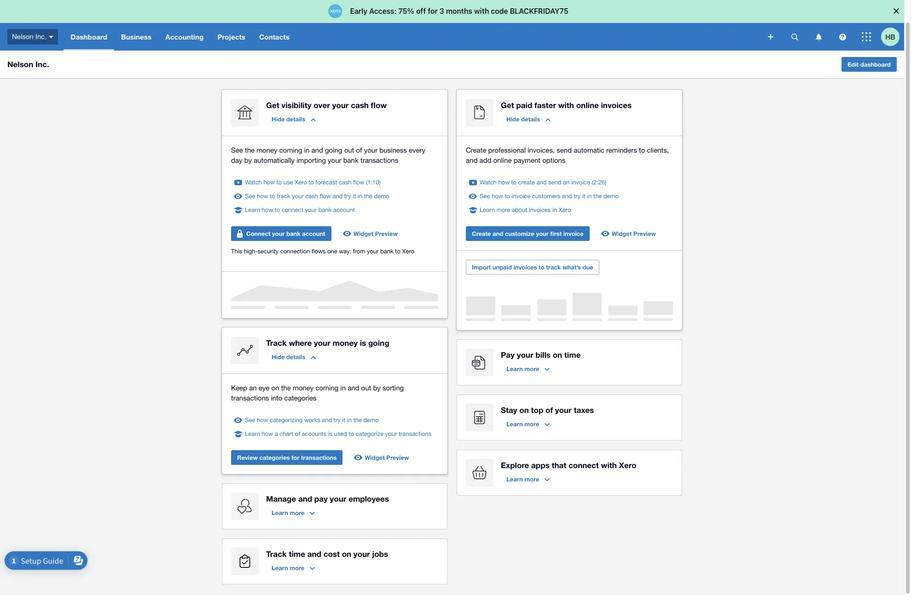Task type: vqa. For each thing, say whether or not it's contained in the screenshot.
And inside Button
yes



Task type: locate. For each thing, give the bounding box(es) containing it.
get for get paid faster with online invoices
[[501, 100, 514, 110]]

30
[[361, 7, 368, 15]]

preview for get visibility over your cash flow
[[375, 230, 398, 238]]

learn more button for on
[[501, 417, 556, 432]]

2 track from the top
[[266, 550, 287, 560]]

watch for get paid faster with online invoices
[[480, 179, 497, 186]]

to
[[552, 7, 557, 15], [639, 146, 645, 154], [277, 179, 282, 186], [309, 179, 314, 186], [512, 179, 517, 186], [270, 193, 275, 200], [505, 193, 510, 200], [275, 207, 280, 214], [395, 248, 401, 255], [539, 264, 545, 271], [349, 431, 354, 438]]

your left first
[[536, 230, 549, 238]]

invoice
[[572, 179, 590, 186], [512, 193, 531, 200], [564, 230, 584, 238]]

more
[[497, 207, 510, 214], [525, 366, 539, 373], [525, 421, 539, 428], [525, 476, 539, 484], [290, 510, 305, 517], [290, 565, 305, 573]]

hide right track money icon at the left bottom of the page
[[272, 354, 285, 361]]

0 horizontal spatial by
[[244, 157, 252, 164]]

more down apps
[[525, 476, 539, 484]]

details down visibility
[[286, 116, 305, 123]]

banner
[[0, 0, 905, 51]]

xero
[[295, 179, 307, 186], [559, 207, 571, 214], [402, 248, 415, 255], [619, 461, 637, 471]]

hb button
[[882, 23, 905, 51]]

1 vertical spatial out
[[361, 385, 371, 392]]

svg image
[[792, 33, 798, 40], [49, 36, 54, 38]]

0 horizontal spatial out
[[344, 146, 354, 154]]

flows
[[312, 248, 326, 255]]

transactions right categorize
[[399, 431, 432, 438]]

account up flows on the left
[[302, 230, 325, 238]]

projects icon image
[[231, 549, 259, 576]]

coming up works
[[316, 385, 339, 392]]

cash
[[351, 100, 369, 110], [339, 179, 352, 186], [305, 193, 318, 200]]

hide details button down visibility
[[266, 112, 322, 127]]

0 horizontal spatial online
[[494, 157, 512, 164]]

send up options
[[557, 146, 572, 154]]

out inside see the money coming in and going out of your business every day by automatically importing your bank transactions
[[344, 146, 354, 154]]

1 vertical spatial flow
[[353, 179, 364, 186]]

learn more button for apps
[[501, 473, 556, 487]]

1 vertical spatial create
[[472, 230, 491, 238]]

invoice inside button
[[564, 230, 584, 238]]

send up see how to invoice customers and try it in the demo
[[549, 179, 562, 186]]

watch
[[245, 179, 262, 186], [480, 179, 497, 186]]

account down see how to track your cash flow and try it in the demo link
[[333, 207, 355, 214]]

coming inside keep an eye on the money coming in and out by sorting transactions into categories
[[316, 385, 339, 392]]

going inside see the money coming in and going out of your business every day by automatically importing your bank transactions
[[325, 146, 342, 154]]

it up used
[[342, 417, 346, 424]]

of right top
[[546, 406, 553, 415]]

and up customers at the right top of the page
[[537, 179, 547, 186]]

online
[[576, 100, 599, 110], [494, 157, 512, 164]]

learn more button down track time and cost on your jobs
[[266, 561, 321, 576]]

to left the what's
[[539, 264, 545, 271]]

learn more down the pay
[[507, 366, 539, 373]]

due
[[583, 264, 594, 271]]

0 horizontal spatial time
[[289, 550, 305, 560]]

0 horizontal spatial account
[[302, 230, 325, 238]]

time left cost
[[289, 550, 305, 560]]

business
[[380, 146, 407, 154]]

bills icon image
[[466, 349, 494, 377]]

see up day
[[231, 146, 243, 154]]

where
[[289, 339, 312, 348]]

to right the from
[[395, 248, 401, 255]]

1 vertical spatial invoices
[[529, 207, 551, 214]]

0 vertical spatial is
[[360, 339, 366, 348]]

0 horizontal spatial it
[[342, 417, 346, 424]]

0 horizontal spatial of
[[295, 431, 300, 438]]

1 vertical spatial by
[[373, 385, 381, 392]]

the inside keep an eye on the money coming in and out by sorting transactions into categories
[[281, 385, 291, 392]]

banking icon image
[[231, 99, 259, 127]]

it
[[353, 193, 356, 200], [583, 193, 586, 200], [342, 417, 346, 424]]

0 horizontal spatial a
[[275, 431, 278, 438]]

out left business
[[344, 146, 354, 154]]

connect
[[282, 207, 303, 214], [569, 461, 599, 471]]

invoices preview bar graph image
[[466, 293, 673, 321]]

account inside button
[[302, 230, 325, 238]]

widget preview button for flow
[[339, 227, 403, 241]]

1 horizontal spatial with
[[601, 461, 617, 471]]

create inside button
[[472, 230, 491, 238]]

track down use
[[277, 193, 290, 200]]

preview for get paid faster with online invoices
[[634, 230, 656, 238]]

(1:10)
[[366, 179, 381, 186]]

contacts
[[259, 33, 290, 41]]

a left "chart"
[[275, 431, 278, 438]]

coming
[[279, 146, 302, 154], [316, 385, 339, 392]]

on right the bills in the bottom right of the page
[[553, 351, 562, 360]]

more down pay your bills on time
[[525, 366, 539, 373]]

add
[[480, 157, 492, 164]]

by right day
[[244, 157, 252, 164]]

buy
[[559, 7, 569, 15]]

1 horizontal spatial track
[[546, 264, 561, 271]]

0 vertical spatial nelson inc.
[[12, 33, 47, 40]]

1 vertical spatial money
[[333, 339, 358, 348]]

1 horizontal spatial out
[[361, 385, 371, 392]]

learn more for manage
[[272, 510, 305, 517]]

0 vertical spatial nelson
[[12, 33, 33, 40]]

bank inside button
[[287, 230, 301, 238]]

1 vertical spatial categories
[[260, 455, 290, 462]]

categories left the for
[[260, 455, 290, 462]]

xero inside learn more about invoices in xero link
[[559, 207, 571, 214]]

1 horizontal spatial connect
[[569, 461, 599, 471]]

import unpaid invoices to track what's due
[[472, 264, 594, 271]]

what's
[[563, 264, 581, 271]]

inc. inside popup button
[[35, 33, 47, 40]]

have
[[347, 8, 360, 15]]

to left "clients,"
[[639, 146, 645, 154]]

learn more button for time
[[266, 561, 321, 576]]

learn more about invoices in xero
[[480, 207, 571, 214]]

transactions down keep
[[231, 395, 269, 403]]

0 vertical spatial categories
[[284, 395, 317, 403]]

0 vertical spatial money
[[257, 146, 278, 154]]

money inside keep an eye on the money coming in and out by sorting transactions into categories
[[293, 385, 314, 392]]

hide details button down "where"
[[266, 350, 322, 365]]

hide details button for paid
[[501, 112, 556, 127]]

connect for your
[[282, 207, 303, 214]]

2 vertical spatial cash
[[305, 193, 318, 200]]

see how to track your cash flow and try it in the demo
[[245, 193, 390, 200]]

and inside see the money coming in and going out of your business every day by automatically importing your bank transactions
[[312, 146, 323, 154]]

1 horizontal spatial get
[[501, 100, 514, 110]]

1 watch from the left
[[245, 179, 262, 186]]

see how to invoice customers and try it in the demo link
[[480, 192, 619, 201]]

invoice left (2:26) at the right top of page
[[572, 179, 590, 186]]

0 horizontal spatial watch
[[245, 179, 262, 186]]

1 vertical spatial of
[[546, 406, 553, 415]]

sorting
[[383, 385, 404, 392]]

2 horizontal spatial of
[[546, 406, 553, 415]]

details down "where"
[[286, 354, 305, 361]]

svg image inside nelson inc. popup button
[[49, 36, 54, 38]]

0 vertical spatial of
[[356, 146, 362, 154]]

learn more button for your
[[501, 362, 556, 377]]

1 horizontal spatial watch
[[480, 179, 497, 186]]

to up learn how to connect your bank account
[[270, 193, 275, 200]]

create up add
[[466, 146, 487, 154]]

watch down add
[[480, 179, 497, 186]]

transactions inside keep an eye on the money coming in and out by sorting transactions into categories
[[231, 395, 269, 403]]

1 horizontal spatial an
[[563, 179, 570, 186]]

see
[[231, 146, 243, 154], [245, 193, 255, 200], [480, 193, 490, 200], [245, 417, 255, 424]]

1 vertical spatial track
[[546, 264, 561, 271]]

learn
[[245, 207, 260, 214], [480, 207, 495, 214], [507, 366, 523, 373], [507, 421, 523, 428], [245, 431, 260, 438], [507, 476, 523, 484], [272, 510, 288, 517], [272, 565, 288, 573]]

0 horizontal spatial going
[[325, 146, 342, 154]]

watch how to use xero to forecast cash flow (1:10)
[[245, 179, 381, 186]]

learn more button down pay your bills on time
[[501, 362, 556, 377]]

accounting
[[165, 33, 204, 41]]

connect up connect your bank account
[[282, 207, 303, 214]]

of left business
[[356, 146, 362, 154]]

your
[[401, 8, 413, 15], [332, 100, 349, 110], [364, 146, 378, 154], [328, 157, 342, 164], [292, 193, 304, 200], [305, 207, 317, 214], [272, 230, 285, 238], [536, 230, 549, 238], [367, 248, 379, 255], [314, 339, 331, 348], [517, 351, 534, 360], [555, 406, 572, 415], [385, 431, 397, 438], [330, 495, 347, 504], [354, 550, 370, 560]]

the up automatically
[[245, 146, 255, 154]]

1 horizontal spatial it
[[353, 193, 356, 200]]

one
[[327, 248, 337, 255]]

1 vertical spatial send
[[549, 179, 562, 186]]

every
[[409, 146, 426, 154]]

track for track time and cost on your jobs
[[266, 550, 287, 560]]

professional
[[489, 146, 526, 154]]

0 horizontal spatial get
[[266, 100, 279, 110]]

learn more for track
[[272, 565, 305, 573]]

navigation
[[64, 23, 762, 51]]

your left trial,
[[401, 8, 413, 15]]

which
[[427, 8, 443, 15]]

0 vertical spatial track
[[266, 339, 287, 348]]

hide down paid
[[507, 116, 520, 123]]

send
[[557, 146, 572, 154], [549, 179, 562, 186]]

0 horizontal spatial track
[[277, 193, 290, 200]]

nelson inc.
[[12, 33, 47, 40], [7, 59, 49, 69]]

learn how to connect your bank account link
[[245, 206, 355, 215]]

1 vertical spatial online
[[494, 157, 512, 164]]

days
[[370, 7, 383, 15]]

connection
[[280, 248, 310, 255]]

widget preview for invoices
[[612, 230, 656, 238]]

demo up categorize
[[364, 417, 379, 424]]

hide details down paid
[[507, 116, 540, 123]]

0 horizontal spatial coming
[[279, 146, 302, 154]]

transactions right the for
[[301, 455, 337, 462]]

online right 'faster' at the right of page
[[576, 100, 599, 110]]

and left cost
[[308, 550, 321, 560]]

your left taxes
[[555, 406, 572, 415]]

1 horizontal spatial by
[[373, 385, 381, 392]]

more for pay your bills on time
[[525, 366, 539, 373]]

watch how to use xero to forecast cash flow (1:10) link
[[245, 178, 381, 187]]

jobs
[[372, 550, 388, 560]]

and up importing
[[312, 146, 323, 154]]

get
[[266, 100, 279, 110], [501, 100, 514, 110]]

0 vertical spatial account
[[333, 207, 355, 214]]

out left sorting
[[361, 385, 371, 392]]

invoices icon image
[[466, 99, 494, 127]]

0 vertical spatial invoice
[[572, 179, 590, 186]]

0 vertical spatial out
[[344, 146, 354, 154]]

watch down automatically
[[245, 179, 262, 186]]

the up into
[[281, 385, 291, 392]]

try down the 'watch how to use xero to forecast cash flow (1:10)' link
[[344, 193, 351, 200]]

create up import
[[472, 230, 491, 238]]

see up 'connect'
[[245, 193, 255, 200]]

1 vertical spatial account
[[302, 230, 325, 238]]

try up learn how a chart of accounts is used to categorize your transactions on the left bottom of page
[[334, 417, 341, 424]]

widget
[[354, 230, 374, 238], [612, 230, 632, 238], [365, 455, 385, 462]]

hide
[[272, 116, 285, 123], [507, 116, 520, 123], [272, 354, 285, 361]]

learn more button down manage
[[266, 506, 321, 521]]

0 vertical spatial connect
[[282, 207, 303, 214]]

learn how a chart of accounts is used to categorize your transactions link
[[245, 430, 432, 439]]

your right pay
[[330, 495, 347, 504]]

to left create
[[512, 179, 517, 186]]

more down track time and cost on your jobs
[[290, 565, 305, 573]]

1 horizontal spatial of
[[356, 146, 362, 154]]

1 vertical spatial an
[[249, 385, 257, 392]]

2 vertical spatial invoices
[[514, 264, 537, 271]]

2 vertical spatial money
[[293, 385, 314, 392]]

2 horizontal spatial money
[[333, 339, 358, 348]]

1 get from the left
[[266, 100, 279, 110]]

in inside you have 30 days left in your trial, which includes all features
[[395, 8, 399, 15]]

automatically
[[254, 157, 295, 164]]

invoice right first
[[564, 230, 584, 238]]

coming inside see the money coming in and going out of your business every day by automatically importing your bank transactions
[[279, 146, 302, 154]]

it right customers at the right top of the page
[[583, 193, 586, 200]]

how inside 'link'
[[499, 179, 510, 186]]

0 vertical spatial by
[[244, 157, 252, 164]]

your down see how to track your cash flow and try it in the demo link
[[305, 207, 317, 214]]

automatic
[[574, 146, 605, 154]]

1 vertical spatial track
[[266, 550, 287, 560]]

1 horizontal spatial money
[[293, 385, 314, 392]]

bank up connection
[[287, 230, 301, 238]]

2 horizontal spatial try
[[574, 193, 581, 200]]

watch inside 'link'
[[480, 179, 497, 186]]

categories
[[284, 395, 317, 403], [260, 455, 290, 462]]

money right "where"
[[333, 339, 358, 348]]

banner containing hb
[[0, 0, 905, 51]]

1 vertical spatial cash
[[339, 179, 352, 186]]

a
[[533, 7, 536, 15], [275, 431, 278, 438]]

0 horizontal spatial connect
[[282, 207, 303, 214]]

widget preview
[[354, 230, 398, 238], [612, 230, 656, 238], [365, 455, 409, 462]]

1 vertical spatial coming
[[316, 385, 339, 392]]

more down top
[[525, 421, 539, 428]]

1 vertical spatial going
[[368, 339, 389, 348]]

the
[[245, 146, 255, 154], [364, 193, 373, 200], [594, 193, 602, 200], [281, 385, 291, 392], [354, 417, 362, 424]]

learn more down stay
[[507, 421, 539, 428]]

learn more for explore
[[507, 476, 539, 484]]

demo
[[374, 193, 390, 200], [604, 193, 619, 200], [364, 417, 379, 424]]

hide details button
[[266, 112, 322, 127], [501, 112, 556, 127], [266, 350, 322, 365]]

0 horizontal spatial an
[[249, 385, 257, 392]]

to left use
[[277, 179, 282, 186]]

hide details down visibility
[[272, 116, 305, 123]]

inc.
[[35, 33, 47, 40], [35, 59, 49, 69]]

2 vertical spatial flow
[[320, 193, 331, 200]]

your right categorize
[[385, 431, 397, 438]]

get visibility over your cash flow
[[266, 100, 387, 110]]

and right works
[[322, 417, 332, 424]]

1 track from the top
[[266, 339, 287, 348]]

connect your bank account
[[246, 230, 325, 238]]

create and customize your first invoice button
[[466, 227, 590, 241]]

0 vertical spatial a
[[533, 7, 536, 15]]

0 horizontal spatial svg image
[[49, 36, 54, 38]]

a left plan
[[533, 7, 536, 15]]

1 horizontal spatial account
[[333, 207, 355, 214]]

2 get from the left
[[501, 100, 514, 110]]

0 vertical spatial create
[[466, 146, 487, 154]]

and left customize at top right
[[493, 230, 503, 238]]

to right used
[[349, 431, 354, 438]]

in
[[395, 8, 399, 15], [304, 146, 310, 154], [358, 193, 362, 200], [587, 193, 592, 200], [553, 207, 557, 214], [341, 385, 346, 392], [347, 417, 352, 424]]

0 vertical spatial time
[[565, 351, 581, 360]]

1 horizontal spatial coming
[[316, 385, 339, 392]]

see inside see the money coming in and going out of your business every day by automatically importing your bank transactions
[[231, 146, 243, 154]]

get for get visibility over your cash flow
[[266, 100, 279, 110]]

2 horizontal spatial it
[[583, 193, 586, 200]]

more for stay on top of your taxes
[[525, 421, 539, 428]]

see down keep
[[245, 417, 255, 424]]

see down add
[[480, 193, 490, 200]]

learn more down track time and cost on your jobs
[[272, 565, 305, 573]]

more for explore apps that connect with xero
[[525, 476, 539, 484]]

1 horizontal spatial is
[[360, 339, 366, 348]]

0 horizontal spatial with
[[559, 100, 574, 110]]

0 horizontal spatial money
[[257, 146, 278, 154]]

coming up automatically
[[279, 146, 302, 154]]

track left "where"
[[266, 339, 287, 348]]

track
[[266, 339, 287, 348], [266, 550, 287, 560]]

how for track
[[257, 193, 268, 200]]

bank
[[343, 157, 359, 164], [319, 207, 332, 214], [287, 230, 301, 238], [380, 248, 394, 255]]

1 horizontal spatial flow
[[353, 179, 364, 186]]

track inside button
[[546, 264, 561, 271]]

(2:26)
[[592, 179, 607, 186]]

categories right into
[[284, 395, 317, 403]]

0 vertical spatial online
[[576, 100, 599, 110]]

0 vertical spatial an
[[563, 179, 570, 186]]

invoices up reminders
[[601, 100, 632, 110]]

left
[[385, 8, 393, 15]]

0 vertical spatial coming
[[279, 146, 302, 154]]

dialog
[[0, 0, 912, 22]]

0 horizontal spatial is
[[328, 431, 333, 438]]

by inside see the money coming in and going out of your business every day by automatically importing your bank transactions
[[244, 157, 252, 164]]

see for see how to track your cash flow and try it in the demo
[[245, 193, 255, 200]]

see the money coming in and going out of your business every day by automatically importing your bank transactions
[[231, 146, 426, 164]]

svg image
[[862, 32, 871, 41], [816, 33, 822, 40], [839, 33, 846, 40], [768, 34, 774, 40]]

0 vertical spatial send
[[557, 146, 572, 154]]

transactions
[[361, 157, 398, 164], [231, 395, 269, 403], [399, 431, 432, 438], [301, 455, 337, 462]]

see how categorizing works and try it in the demo link
[[245, 416, 379, 426]]

categories inside review categories for transactions button
[[260, 455, 290, 462]]

apps
[[532, 461, 550, 471]]

create
[[519, 179, 535, 186]]

import
[[472, 264, 491, 271]]

and inside button
[[493, 230, 503, 238]]

create inside the create professional invoices, send automatic reminders to clients, and add online payment options
[[466, 146, 487, 154]]

details
[[286, 116, 305, 123], [521, 116, 540, 123], [286, 354, 305, 361]]

nelson inc. button
[[0, 23, 64, 51]]

2 watch from the left
[[480, 179, 497, 186]]

0 vertical spatial going
[[325, 146, 342, 154]]

flow
[[371, 100, 387, 110], [353, 179, 364, 186], [320, 193, 331, 200]]

0 vertical spatial inc.
[[35, 33, 47, 40]]

going
[[325, 146, 342, 154], [368, 339, 389, 348]]



Task type: describe. For each thing, give the bounding box(es) containing it.
in inside keep an eye on the money coming in and out by sorting transactions into categories
[[341, 385, 346, 392]]

see how to track your cash flow and try it in the demo link
[[245, 192, 390, 201]]

hide details for visibility
[[272, 116, 305, 123]]

for
[[292, 455, 300, 462]]

bank right the from
[[380, 248, 394, 255]]

learn how to connect your bank account
[[245, 207, 355, 214]]

and inside 'link'
[[537, 179, 547, 186]]

stay on top of your taxes
[[501, 406, 594, 415]]

taxes
[[574, 406, 594, 415]]

learn down stay
[[507, 421, 523, 428]]

add-ons icon image
[[466, 460, 494, 487]]

projects
[[218, 33, 246, 41]]

use
[[284, 179, 293, 186]]

demo down the (1:10)
[[374, 193, 390, 200]]

on left top
[[520, 406, 529, 415]]

business button
[[114, 23, 159, 51]]

you
[[335, 8, 345, 15]]

this
[[231, 248, 242, 255]]

this high-security connection flows one way: from your bank to xero
[[231, 248, 415, 255]]

review categories for transactions button
[[231, 451, 343, 466]]

the down the (1:10)
[[364, 193, 373, 200]]

and inside keep an eye on the money coming in and out by sorting transactions into categories
[[348, 385, 359, 392]]

1 vertical spatial nelson inc.
[[7, 59, 49, 69]]

trial,
[[414, 8, 426, 15]]

hide for where
[[272, 354, 285, 361]]

track time and cost on your jobs
[[266, 550, 388, 560]]

edit dashboard button
[[842, 57, 897, 72]]

first
[[551, 230, 562, 238]]

see for see how categorizing works and try it in the demo
[[245, 417, 255, 424]]

learn more about invoices in xero link
[[480, 206, 571, 215]]

learn more for pay
[[507, 366, 539, 373]]

how for invoice
[[492, 193, 503, 200]]

categorize
[[356, 431, 384, 438]]

the up categorize
[[354, 417, 362, 424]]

0 vertical spatial with
[[559, 100, 574, 110]]

faster
[[535, 100, 556, 110]]

to up see how to track your cash flow and try it in the demo
[[309, 179, 314, 186]]

1 horizontal spatial time
[[565, 351, 581, 360]]

watch for get visibility over your cash flow
[[245, 179, 262, 186]]

bank down see how to track your cash flow and try it in the demo link
[[319, 207, 332, 214]]

keep an eye on the money coming in and out by sorting transactions into categories
[[231, 385, 404, 403]]

works
[[304, 417, 320, 424]]

dashboard link
[[64, 23, 114, 51]]

learn how a chart of accounts is used to categorize your transactions
[[245, 431, 432, 438]]

to up learn more about invoices in xero
[[505, 193, 510, 200]]

0 horizontal spatial try
[[334, 417, 341, 424]]

1 horizontal spatial a
[[533, 7, 536, 15]]

review
[[237, 455, 258, 462]]

employees icon image
[[231, 493, 259, 521]]

1 horizontal spatial online
[[576, 100, 599, 110]]

demo down (2:26) at the right top of page
[[604, 193, 619, 200]]

invoices inside button
[[514, 264, 537, 271]]

customers
[[532, 193, 561, 200]]

see how to invoice customers and try it in the demo
[[480, 193, 619, 200]]

connect
[[246, 230, 271, 238]]

bank inside see the money coming in and going out of your business every day by automatically importing your bank transactions
[[343, 157, 359, 164]]

1 vertical spatial time
[[289, 550, 305, 560]]

watch how to create and send an invoice (2:26) link
[[480, 178, 607, 187]]

learn right projects icon
[[272, 565, 288, 573]]

learn more button for and
[[266, 506, 321, 521]]

an inside keep an eye on the money coming in and out by sorting transactions into categories
[[249, 385, 257, 392]]

0 vertical spatial cash
[[351, 100, 369, 110]]

1 vertical spatial a
[[275, 431, 278, 438]]

send inside the create professional invoices, send automatic reminders to clients, and add online payment options
[[557, 146, 572, 154]]

review categories for transactions
[[237, 455, 337, 462]]

your right 'connect'
[[272, 230, 285, 238]]

into
[[271, 395, 283, 403]]

details for where
[[286, 354, 305, 361]]

0 horizontal spatial flow
[[320, 193, 331, 200]]

that
[[552, 461, 567, 471]]

pay
[[315, 495, 328, 504]]

reminders
[[607, 146, 637, 154]]

how for chart
[[262, 431, 273, 438]]

of inside see the money coming in and going out of your business every day by automatically importing your bank transactions
[[356, 146, 362, 154]]

to inside the create professional invoices, send automatic reminders to clients, and add online payment options
[[639, 146, 645, 154]]

xero inside the 'watch how to use xero to forecast cash flow (1:10)' link
[[295, 179, 307, 186]]

details for visibility
[[286, 116, 305, 123]]

and right customers at the right top of the page
[[562, 193, 572, 200]]

how for use
[[264, 179, 275, 186]]

pay your bills on time
[[501, 351, 581, 360]]

online inside the create professional invoices, send automatic reminders to clients, and add online payment options
[[494, 157, 512, 164]]

widget preview for flow
[[354, 230, 398, 238]]

track money icon image
[[231, 337, 259, 365]]

choose a plan to buy
[[509, 7, 569, 15]]

explore
[[501, 461, 529, 471]]

your right "where"
[[314, 339, 331, 348]]

way:
[[339, 248, 352, 255]]

manage and pay your employees
[[266, 495, 389, 504]]

dashboard
[[861, 61, 891, 68]]

and inside the create professional invoices, send automatic reminders to clients, and add online payment options
[[466, 157, 478, 164]]

on inside keep an eye on the money coming in and out by sorting transactions into categories
[[272, 385, 279, 392]]

hide details for where
[[272, 354, 305, 361]]

to up connect your bank account button
[[275, 207, 280, 214]]

create professional invoices, send automatic reminders to clients, and add online payment options
[[466, 146, 669, 164]]

0 vertical spatial invoices
[[601, 100, 632, 110]]

an inside 'link'
[[563, 179, 570, 186]]

out inside keep an eye on the money coming in and out by sorting transactions into categories
[[361, 385, 371, 392]]

options
[[543, 157, 566, 164]]

1 vertical spatial invoice
[[512, 193, 531, 200]]

taxes icon image
[[466, 404, 494, 432]]

learn up 'connect'
[[245, 207, 260, 214]]

about
[[512, 207, 528, 214]]

stay
[[501, 406, 518, 415]]

top
[[531, 406, 544, 415]]

your right over
[[332, 100, 349, 110]]

high-
[[244, 248, 258, 255]]

all
[[469, 8, 475, 15]]

categories inside keep an eye on the money coming in and out by sorting transactions into categories
[[284, 395, 317, 403]]

how for works
[[257, 417, 268, 424]]

1 horizontal spatial try
[[344, 193, 351, 200]]

see for see the money coming in and going out of your business every day by automatically importing your bank transactions
[[231, 146, 243, 154]]

in inside see the money coming in and going out of your business every day by automatically importing your bank transactions
[[304, 146, 310, 154]]

transactions inside review categories for transactions button
[[301, 455, 337, 462]]

more for manage and pay your employees
[[290, 510, 305, 517]]

by inside keep an eye on the money coming in and out by sorting transactions into categories
[[373, 385, 381, 392]]

1 horizontal spatial svg image
[[792, 33, 798, 40]]

your right importing
[[328, 157, 342, 164]]

connect your bank account button
[[231, 227, 331, 241]]

cost
[[324, 550, 340, 560]]

from
[[353, 248, 365, 255]]

hide details for paid
[[507, 116, 540, 123]]

your up learn how to connect your bank account
[[292, 193, 304, 200]]

widget preview button for invoices
[[597, 227, 662, 241]]

hide for visibility
[[272, 116, 285, 123]]

1 vertical spatial nelson
[[7, 59, 33, 69]]

learn up review
[[245, 431, 260, 438]]

you have 30 days left in your trial, which includes all features
[[335, 7, 498, 15]]

1 vertical spatial with
[[601, 461, 617, 471]]

your inside you have 30 days left in your trial, which includes all features
[[401, 8, 413, 15]]

1 vertical spatial inc.
[[35, 59, 49, 69]]

unpaid
[[493, 264, 512, 271]]

more for track time and cost on your jobs
[[290, 565, 305, 573]]

nelson inside popup button
[[12, 33, 33, 40]]

to inside 'link'
[[512, 179, 517, 186]]

learn more for stay
[[507, 421, 539, 428]]

0 vertical spatial track
[[277, 193, 290, 200]]

over
[[314, 100, 330, 110]]

widget for invoices
[[612, 230, 632, 238]]

invoice inside 'link'
[[572, 179, 590, 186]]

money inside see the money coming in and going out of your business every day by automatically importing your bank transactions
[[257, 146, 278, 154]]

importing
[[297, 157, 326, 164]]

transactions inside the learn how a chart of accounts is used to categorize your transactions link
[[399, 431, 432, 438]]

0 vertical spatial flow
[[371, 100, 387, 110]]

invoices,
[[528, 146, 555, 154]]

day
[[231, 157, 242, 164]]

get paid faster with online invoices
[[501, 100, 632, 110]]

keep
[[231, 385, 247, 392]]

import unpaid invoices to track what's due button
[[466, 260, 599, 275]]

business
[[121, 33, 152, 41]]

hb
[[886, 32, 896, 41]]

connect for with
[[569, 461, 599, 471]]

edit
[[848, 61, 859, 68]]

to inside button
[[539, 264, 545, 271]]

paid
[[516, 100, 533, 110]]

your right the from
[[367, 248, 379, 255]]

hide for paid
[[507, 116, 520, 123]]

on right cost
[[342, 550, 351, 560]]

pay
[[501, 351, 515, 360]]

choose
[[509, 7, 531, 15]]

navigation containing dashboard
[[64, 23, 762, 51]]

more left the about
[[497, 207, 510, 214]]

1 vertical spatial is
[[328, 431, 333, 438]]

the down (2:26) at the right top of page
[[594, 193, 602, 200]]

security
[[258, 248, 279, 255]]

to left buy
[[552, 7, 557, 15]]

and down forecast at top left
[[333, 193, 343, 200]]

track for track where your money is going
[[266, 339, 287, 348]]

learn down manage
[[272, 510, 288, 517]]

your left business
[[364, 146, 378, 154]]

create and customize your first invoice
[[472, 230, 584, 238]]

create for create professional invoices, send automatic reminders to clients, and add online payment options
[[466, 146, 487, 154]]

features
[[476, 8, 498, 15]]

and left pay
[[298, 495, 312, 504]]

watch how to create and send an invoice (2:26)
[[480, 179, 607, 186]]

hide details button for visibility
[[266, 112, 322, 127]]

your left jobs on the bottom of the page
[[354, 550, 370, 560]]

learn down the pay
[[507, 366, 523, 373]]

the inside see the money coming in and going out of your business every day by automatically importing your bank transactions
[[245, 146, 255, 154]]

send inside 'link'
[[549, 179, 562, 186]]

1 horizontal spatial going
[[368, 339, 389, 348]]

hide details button for where
[[266, 350, 322, 365]]

accounting button
[[159, 23, 211, 51]]

learn left the about
[[480, 207, 495, 214]]

chart
[[280, 431, 293, 438]]

create for create and customize your first invoice
[[472, 230, 491, 238]]

details for paid
[[521, 116, 540, 123]]

see for see how to invoice customers and try it in the demo
[[480, 193, 490, 200]]

edit dashboard
[[848, 61, 891, 68]]

includes
[[445, 8, 467, 15]]

clients,
[[647, 146, 669, 154]]

how for connect
[[262, 207, 273, 214]]

how for create
[[499, 179, 510, 186]]

learn down explore
[[507, 476, 523, 484]]

widget for flow
[[354, 230, 374, 238]]

nelson inc. inside nelson inc. popup button
[[12, 33, 47, 40]]

plan
[[538, 7, 550, 15]]

your right the pay
[[517, 351, 534, 360]]

dashboard
[[71, 33, 107, 41]]

banking preview line graph image
[[231, 281, 438, 310]]

transactions inside see the money coming in and going out of your business every day by automatically importing your bank transactions
[[361, 157, 398, 164]]



